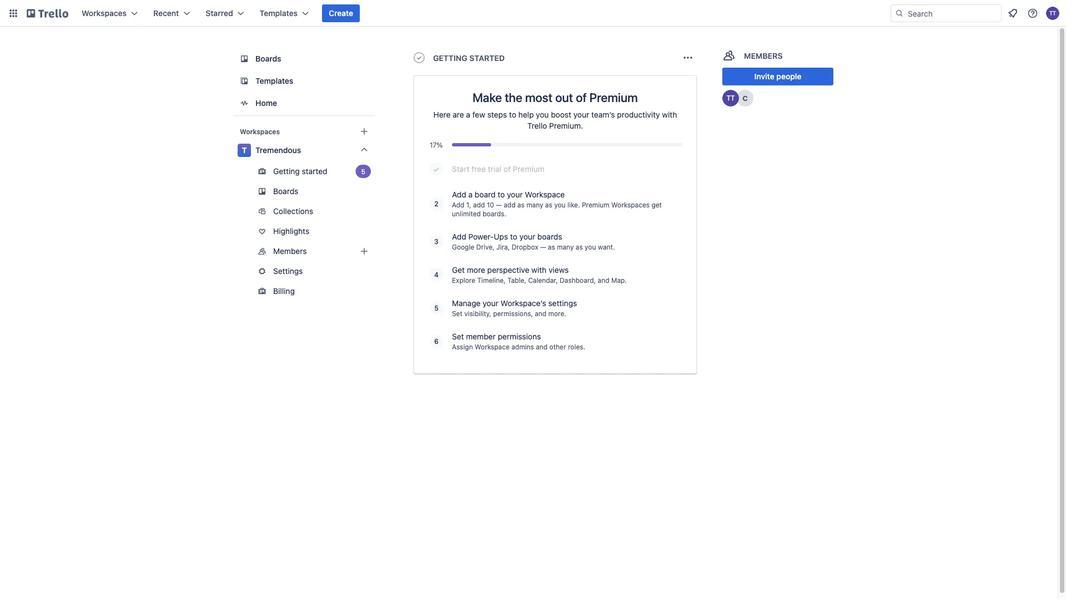 Task type: describe. For each thing, give the bounding box(es) containing it.
recent
[[153, 9, 179, 18]]

people
[[776, 72, 801, 81]]

admins
[[511, 343, 534, 351]]

home
[[255, 99, 277, 108]]

6
[[434, 338, 439, 345]]

jira,
[[496, 243, 510, 251]]

and inside get more perspective with views explore timeline, table, calendar, dashboard, and map.
[[598, 276, 609, 284]]

help
[[518, 110, 534, 119]]

workspace inside add a board to your workspace add 1, add 10 — add as many as you like. premium workspaces get unlimited boards.
[[525, 190, 565, 199]]

starred
[[206, 9, 233, 18]]

member
[[466, 332, 496, 341]]

starred button
[[199, 4, 251, 22]]

perspective
[[487, 266, 529, 275]]

make
[[473, 90, 502, 104]]

boards.
[[483, 210, 506, 218]]

getting started
[[433, 54, 505, 63]]

manage
[[452, 299, 481, 308]]

t
[[242, 146, 247, 155]]

few
[[472, 110, 485, 119]]

17 %
[[430, 141, 443, 149]]

board image
[[238, 52, 251, 66]]

visibility,
[[464, 310, 491, 318]]

to inside here are a few steps to help you boost your team's productivity with trello premium.
[[509, 110, 516, 119]]

back to home image
[[27, 4, 68, 22]]

many inside add a board to your workspace add 1, add 10 — add as many as you like. premium workspaces get unlimited boards.
[[526, 201, 543, 209]]

a inside here are a few steps to help you boost your team's productivity with trello premium.
[[466, 110, 470, 119]]

started
[[302, 167, 327, 176]]

open information menu image
[[1027, 8, 1038, 19]]

create
[[329, 9, 353, 18]]

terry turtle (terryturtle) image
[[722, 90, 739, 107]]

collections
[[273, 207, 313, 216]]

settings link
[[233, 263, 375, 280]]

map.
[[611, 276, 627, 284]]

as left like.
[[545, 201, 552, 209]]

board
[[475, 190, 496, 199]]

other
[[549, 343, 566, 351]]

timeline,
[[477, 276, 506, 284]]

set inside set member permissions assign workspace admins and other roles.
[[452, 332, 464, 341]]

1 vertical spatial premium
[[513, 165, 544, 174]]

1 vertical spatial templates
[[255, 76, 293, 86]]

make the most out of premium
[[473, 90, 638, 104]]

billing link
[[233, 283, 375, 300]]

explore
[[452, 276, 475, 284]]

steps
[[487, 110, 507, 119]]

roles.
[[568, 343, 585, 351]]

create a workspace image
[[358, 125, 371, 138]]

1 boards link from the top
[[233, 49, 375, 69]]

want.
[[598, 243, 615, 251]]

highlights link
[[233, 223, 375, 240]]

boards
[[537, 232, 562, 242]]

most
[[525, 90, 552, 104]]

here
[[433, 110, 451, 119]]

17
[[430, 141, 437, 149]]

templates button
[[253, 4, 315, 22]]

getting
[[273, 167, 300, 176]]

1 add from the left
[[473, 201, 485, 209]]

1 horizontal spatial workspaces
[[240, 128, 280, 135]]

0 horizontal spatial 5
[[361, 168, 365, 175]]

boards for 2nd boards "link" from the bottom
[[255, 54, 281, 63]]

power-
[[468, 232, 494, 242]]

free
[[472, 165, 486, 174]]

c
[[743, 94, 748, 102]]

tremendous
[[255, 146, 301, 155]]

premium.
[[549, 121, 583, 130]]

get more perspective with views explore timeline, table, calendar, dashboard, and map.
[[452, 266, 627, 284]]

views
[[549, 266, 569, 275]]

settings
[[548, 299, 577, 308]]

billing
[[273, 287, 295, 296]]

dropbox
[[512, 243, 538, 251]]

workspaces button
[[75, 4, 144, 22]]

getting
[[433, 54, 467, 63]]

to for ups
[[510, 232, 517, 242]]

out
[[555, 90, 573, 104]]

2 boards link from the top
[[233, 183, 375, 200]]

your inside manage your workspace's settings set visibility, permissions, and more.
[[483, 299, 498, 308]]

with inside get more perspective with views explore timeline, table, calendar, dashboard, and map.
[[531, 266, 546, 275]]

0 notifications image
[[1006, 7, 1019, 20]]

add a board to your workspace add 1, add 10 — add as many as you like. premium workspaces get unlimited boards.
[[452, 190, 662, 218]]

google
[[452, 243, 474, 251]]

calendar,
[[528, 276, 558, 284]]

get
[[452, 266, 465, 275]]

workspaces inside add a board to your workspace add 1, add 10 — add as many as you like. premium workspaces get unlimited boards.
[[611, 201, 650, 209]]

c button
[[737, 90, 754, 107]]

manage your workspace's settings set visibility, permissions, and more.
[[452, 299, 577, 318]]

a inside add a board to your workspace add 1, add 10 — add as many as you like. premium workspaces get unlimited boards.
[[468, 190, 473, 199]]

— for boards
[[540, 243, 546, 251]]

highlights
[[273, 227, 309, 236]]

1,
[[466, 201, 471, 209]]



Task type: locate. For each thing, give the bounding box(es) containing it.
0 vertical spatial workspaces
[[82, 9, 127, 18]]

1 vertical spatial you
[[554, 201, 565, 209]]

collections link
[[233, 203, 375, 220]]

as down boards
[[548, 243, 555, 251]]

boards down getting
[[273, 187, 298, 196]]

1 horizontal spatial many
[[557, 243, 574, 251]]

add up boards.
[[504, 201, 516, 209]]

get
[[652, 201, 662, 209]]

1 vertical spatial —
[[540, 243, 546, 251]]

add left 1,
[[452, 201, 464, 209]]

— for workspace
[[496, 201, 502, 209]]

0 vertical spatial to
[[509, 110, 516, 119]]

members
[[744, 51, 783, 61]]

terry turtle (terryturtle) image
[[1046, 7, 1059, 20]]

to for board
[[498, 190, 505, 199]]

— down boards
[[540, 243, 546, 251]]

home link
[[233, 93, 375, 113]]

as left want.
[[576, 243, 583, 251]]

0 horizontal spatial many
[[526, 201, 543, 209]]

— inside 'add power-ups to your boards google drive, jira, dropbox — as many as you want.'
[[540, 243, 546, 251]]

2 horizontal spatial workspaces
[[611, 201, 650, 209]]

boards link up the templates link
[[233, 49, 375, 69]]

you inside add a board to your workspace add 1, add 10 — add as many as you like. premium workspaces get unlimited boards.
[[554, 201, 565, 209]]

0 vertical spatial boards link
[[233, 49, 375, 69]]

and left map.
[[598, 276, 609, 284]]

1 horizontal spatial —
[[540, 243, 546, 251]]

and left other
[[536, 343, 548, 351]]

3
[[434, 238, 439, 245]]

premium right like.
[[582, 201, 609, 209]]

your
[[573, 110, 589, 119], [507, 190, 523, 199], [519, 232, 535, 242], [483, 299, 498, 308]]

—
[[496, 201, 502, 209], [540, 243, 546, 251]]

boost
[[551, 110, 571, 119]]

many up boards
[[526, 201, 543, 209]]

the
[[505, 90, 522, 104]]

and inside manage your workspace's settings set visibility, permissions, and more.
[[535, 310, 546, 318]]

templates up home
[[255, 76, 293, 86]]

table,
[[507, 276, 526, 284]]

premium right trial
[[513, 165, 544, 174]]

0 vertical spatial you
[[536, 110, 549, 119]]

add
[[473, 201, 485, 209], [504, 201, 516, 209]]

0 horizontal spatial —
[[496, 201, 502, 209]]

start free trial of premium
[[452, 165, 544, 174]]

your up visibility, at the bottom of the page
[[483, 299, 498, 308]]

a up 1,
[[468, 190, 473, 199]]

and
[[598, 276, 609, 284], [535, 310, 546, 318], [536, 343, 548, 351]]

and inside set member permissions assign workspace admins and other roles.
[[536, 343, 548, 351]]

3 add from the top
[[452, 232, 466, 242]]

template board image
[[238, 74, 251, 88]]

boards right the board image
[[255, 54, 281, 63]]

your right board
[[507, 190, 523, 199]]

chestercheeetah (chestercheeetah) image
[[737, 90, 754, 107]]

0 vertical spatial and
[[598, 276, 609, 284]]

2 horizontal spatial you
[[585, 243, 596, 251]]

trial
[[488, 165, 501, 174]]

of right out
[[576, 90, 587, 104]]

to
[[509, 110, 516, 119], [498, 190, 505, 199], [510, 232, 517, 242]]

1 set from the top
[[452, 310, 462, 318]]

0 vertical spatial with
[[662, 110, 677, 119]]

invite people
[[754, 72, 801, 81]]

your up premium.
[[573, 110, 589, 119]]

many inside 'add power-ups to your boards google drive, jira, dropbox — as many as you want.'
[[557, 243, 574, 251]]

add for add a board to your workspace
[[452, 190, 466, 199]]

1 horizontal spatial add
[[504, 201, 516, 209]]

— inside add a board to your workspace add 1, add 10 — add as many as you like. premium workspaces get unlimited boards.
[[496, 201, 502, 209]]

boards for second boards "link" from the top of the page
[[273, 187, 298, 196]]

1 vertical spatial workspace
[[475, 343, 510, 351]]

0 vertical spatial of
[[576, 90, 587, 104]]

0 vertical spatial 5
[[361, 168, 365, 175]]

getting started
[[273, 167, 327, 176]]

5 left manage
[[434, 304, 438, 312]]

with up the "calendar,"
[[531, 266, 546, 275]]

0 vertical spatial —
[[496, 201, 502, 209]]

you inside here are a few steps to help you boost your team's productivity with trello premium.
[[536, 110, 549, 119]]

templates inside popup button
[[260, 9, 298, 18]]

1 vertical spatial many
[[557, 243, 574, 251]]

5 down create a workspace icon at left
[[361, 168, 365, 175]]

productivity
[[617, 110, 660, 119]]

0 vertical spatial set
[[452, 310, 462, 318]]

home image
[[238, 97, 251, 110]]

to right ups
[[510, 232, 517, 242]]

1 vertical spatial 5
[[434, 304, 438, 312]]

1 vertical spatial boards
[[273, 187, 298, 196]]

you inside 'add power-ups to your boards google drive, jira, dropbox — as many as you want.'
[[585, 243, 596, 251]]

more
[[467, 266, 485, 275]]

premium up team's at the right of page
[[589, 90, 638, 104]]

unlimited
[[452, 210, 481, 218]]

you left want.
[[585, 243, 596, 251]]

add up unlimited
[[452, 190, 466, 199]]

assign
[[452, 343, 473, 351]]

workspace
[[525, 190, 565, 199], [475, 343, 510, 351]]

1 vertical spatial set
[[452, 332, 464, 341]]

more.
[[548, 310, 566, 318]]

1 vertical spatial a
[[468, 190, 473, 199]]

1 vertical spatial to
[[498, 190, 505, 199]]

members
[[273, 247, 307, 256]]

with right productivity
[[662, 110, 677, 119]]

5
[[361, 168, 365, 175], [434, 304, 438, 312]]

drive,
[[476, 243, 494, 251]]

set inside manage your workspace's settings set visibility, permissions, and more.
[[452, 310, 462, 318]]

1 horizontal spatial 5
[[434, 304, 438, 312]]

0 vertical spatial add
[[452, 190, 466, 199]]

search image
[[895, 9, 904, 18]]

0 horizontal spatial workspace
[[475, 343, 510, 351]]

a
[[466, 110, 470, 119], [468, 190, 473, 199]]

2 add from the left
[[504, 201, 516, 209]]

2 vertical spatial you
[[585, 243, 596, 251]]

trello
[[527, 121, 547, 130]]

and left more. at the bottom right of the page
[[535, 310, 546, 318]]

templates
[[260, 9, 298, 18], [255, 76, 293, 86]]

set
[[452, 310, 462, 318], [452, 332, 464, 341]]

premium
[[589, 90, 638, 104], [513, 165, 544, 174], [582, 201, 609, 209]]

2
[[434, 200, 438, 208]]

your inside 'add power-ups to your boards google drive, jira, dropbox — as many as you want.'
[[519, 232, 535, 242]]

0 vertical spatial templates
[[260, 9, 298, 18]]

0 horizontal spatial you
[[536, 110, 549, 119]]

set member permissions assign workspace admins and other roles.
[[452, 332, 585, 351]]

boards
[[255, 54, 281, 63], [273, 187, 298, 196]]

1 add from the top
[[452, 190, 466, 199]]

2 vertical spatial and
[[536, 343, 548, 351]]

0 vertical spatial workspace
[[525, 190, 565, 199]]

0 vertical spatial premium
[[589, 90, 638, 104]]

2 vertical spatial add
[[452, 232, 466, 242]]

permissions
[[498, 332, 541, 341]]

many down boards
[[557, 243, 574, 251]]

of
[[576, 90, 587, 104], [503, 165, 511, 174]]

1 vertical spatial boards link
[[233, 183, 375, 200]]

— right 10
[[496, 201, 502, 209]]

recent button
[[147, 4, 197, 22]]

1 horizontal spatial with
[[662, 110, 677, 119]]

0 horizontal spatial workspaces
[[82, 9, 127, 18]]

permissions,
[[493, 310, 533, 318]]

to left help
[[509, 110, 516, 119]]

add inside 'add power-ups to your boards google drive, jira, dropbox — as many as you want.'
[[452, 232, 466, 242]]

add up google
[[452, 232, 466, 242]]

invite people button
[[722, 68, 833, 86]]

as
[[517, 201, 525, 209], [545, 201, 552, 209], [548, 243, 555, 251], [576, 243, 583, 251]]

add image
[[358, 245, 371, 258]]

2 vertical spatial premium
[[582, 201, 609, 209]]

invite
[[754, 72, 774, 81]]

1 vertical spatial of
[[503, 165, 511, 174]]

2 vertical spatial workspaces
[[611, 201, 650, 209]]

4
[[434, 271, 439, 279]]

of right trial
[[503, 165, 511, 174]]

premium inside add a board to your workspace add 1, add 10 — add as many as you like. premium workspaces get unlimited boards.
[[582, 201, 609, 209]]

you
[[536, 110, 549, 119], [554, 201, 565, 209], [585, 243, 596, 251]]

set up assign
[[452, 332, 464, 341]]

to right board
[[498, 190, 505, 199]]

dashboard,
[[560, 276, 596, 284]]

to inside add a board to your workspace add 1, add 10 — add as many as you like. premium workspaces get unlimited boards.
[[498, 190, 505, 199]]

add power-ups to your boards google drive, jira, dropbox — as many as you want.
[[452, 232, 615, 251]]

ups
[[494, 232, 508, 242]]

1 horizontal spatial of
[[576, 90, 587, 104]]

2 set from the top
[[452, 332, 464, 341]]

your up 'dropbox'
[[519, 232, 535, 242]]

as right 10
[[517, 201, 525, 209]]

%
[[437, 141, 443, 149]]

here are a few steps to help you boost your team's productivity with trello premium.
[[433, 110, 677, 130]]

workspace down the member
[[475, 343, 510, 351]]

you left like.
[[554, 201, 565, 209]]

1 vertical spatial add
[[452, 201, 464, 209]]

boards link up collections link
[[233, 183, 375, 200]]

start
[[452, 165, 469, 174]]

2 add from the top
[[452, 201, 464, 209]]

templates right starred dropdown button
[[260, 9, 298, 18]]

workspace's
[[501, 299, 546, 308]]

you up trello
[[536, 110, 549, 119]]

0 vertical spatial a
[[466, 110, 470, 119]]

many
[[526, 201, 543, 209], [557, 243, 574, 251]]

like.
[[567, 201, 580, 209]]

team's
[[591, 110, 615, 119]]

Search field
[[904, 5, 1001, 22]]

members link
[[233, 243, 375, 260]]

with
[[662, 110, 677, 119], [531, 266, 546, 275]]

create button
[[322, 4, 360, 22]]

0 horizontal spatial of
[[503, 165, 511, 174]]

10
[[487, 201, 494, 209]]

0 vertical spatial boards
[[255, 54, 281, 63]]

primary element
[[0, 0, 1066, 27]]

0 horizontal spatial with
[[531, 266, 546, 275]]

set down manage
[[452, 310, 462, 318]]

0 vertical spatial many
[[526, 201, 543, 209]]

workspaces inside dropdown button
[[82, 9, 127, 18]]

your inside here are a few steps to help you boost your team's productivity with trello premium.
[[573, 110, 589, 119]]

settings
[[273, 267, 303, 276]]

a right are at the left of the page
[[466, 110, 470, 119]]

templates link
[[233, 71, 375, 91]]

workspace inside set member permissions assign workspace admins and other roles.
[[475, 343, 510, 351]]

add for add power-ups to your boards
[[452, 232, 466, 242]]

1 horizontal spatial workspace
[[525, 190, 565, 199]]

to inside 'add power-ups to your boards google drive, jira, dropbox — as many as you want.'
[[510, 232, 517, 242]]

workspace up boards
[[525, 190, 565, 199]]

0 horizontal spatial add
[[473, 201, 485, 209]]

your inside add a board to your workspace add 1, add 10 — add as many as you like. premium workspaces get unlimited boards.
[[507, 190, 523, 199]]

with inside here are a few steps to help you boost your team's productivity with trello premium.
[[662, 110, 677, 119]]

started
[[469, 54, 505, 63]]

1 vertical spatial and
[[535, 310, 546, 318]]

add right 1,
[[473, 201, 485, 209]]

1 vertical spatial with
[[531, 266, 546, 275]]

1 horizontal spatial you
[[554, 201, 565, 209]]

2 vertical spatial to
[[510, 232, 517, 242]]

are
[[453, 110, 464, 119]]

1 vertical spatial workspaces
[[240, 128, 280, 135]]



Task type: vqa. For each thing, say whether or not it's contained in the screenshot.
'Start' at the top of page
yes



